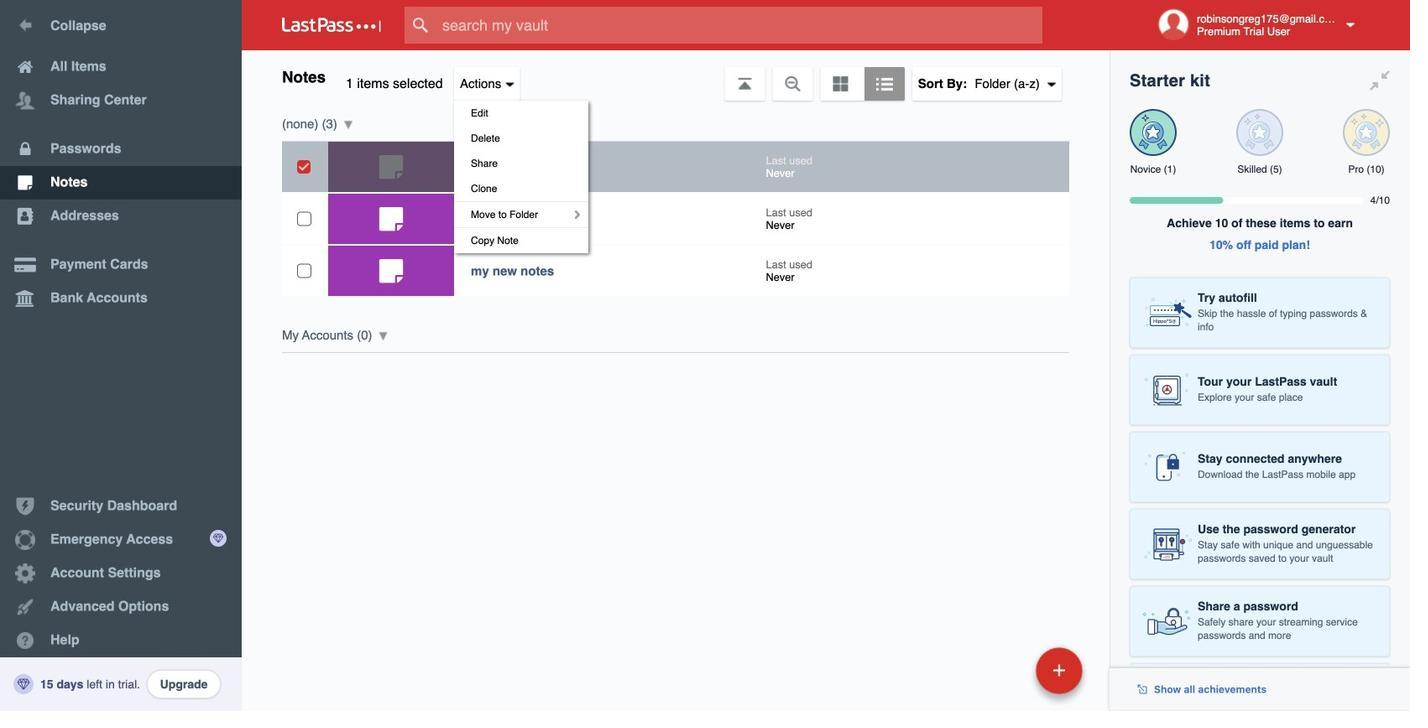 Task type: locate. For each thing, give the bounding box(es) containing it.
lastpass image
[[282, 18, 381, 33]]

vault options navigation
[[242, 50, 1110, 254]]

new item element
[[921, 647, 1089, 695]]

main navigation navigation
[[0, 0, 242, 712]]



Task type: describe. For each thing, give the bounding box(es) containing it.
new item navigation
[[921, 643, 1093, 712]]

Search search field
[[405, 7, 1075, 44]]

search my vault text field
[[405, 7, 1075, 44]]



Task type: vqa. For each thing, say whether or not it's contained in the screenshot.
New item Image
no



